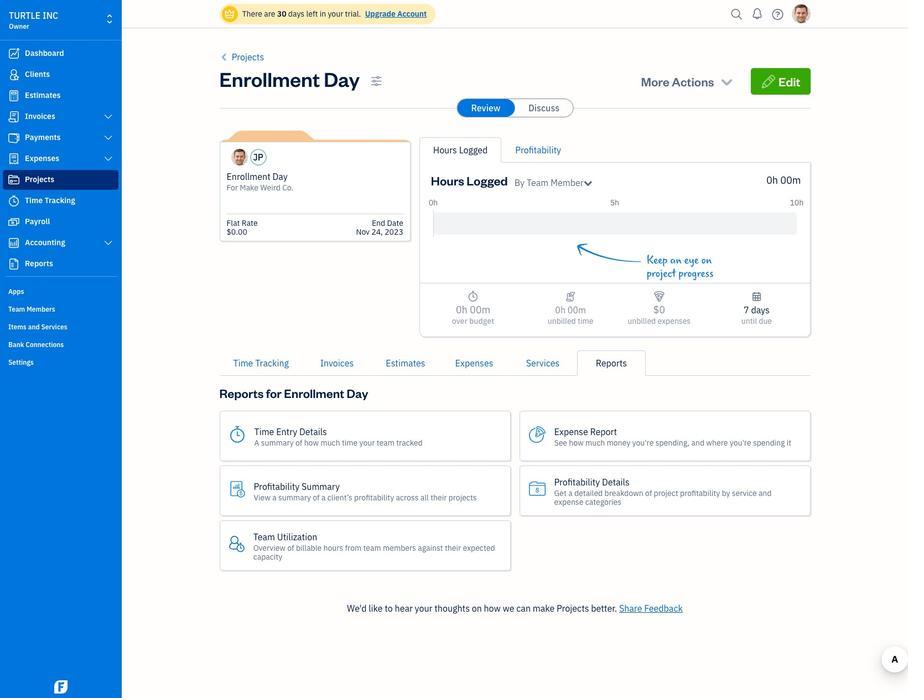 Task type: vqa. For each thing, say whether or not it's contained in the screenshot.
recurring templates
no



Task type: describe. For each thing, give the bounding box(es) containing it.
and inside "items and services" link
[[28, 323, 40, 331]]

invoice image
[[7, 111, 20, 122]]

their inside profitability summary view a summary of a client's profitability across all their projects
[[431, 493, 447, 503]]

apps link
[[3, 283, 119, 300]]

1 vertical spatial time tracking
[[233, 358, 289, 369]]

spending
[[754, 438, 786, 448]]

team inside hours logged group by "field"
[[527, 177, 549, 188]]

00m for 0h 00m unbilled time
[[568, 305, 586, 316]]

a
[[254, 438, 259, 448]]

items and services link
[[3, 318, 119, 335]]

team inside time entry details a summary of how much time your team tracked
[[377, 438, 395, 448]]

summary
[[302, 481, 340, 492]]

it
[[787, 438, 792, 448]]

chevron large down image for accounting
[[103, 239, 114, 248]]

1 vertical spatial invoices link
[[303, 351, 372, 376]]

like
[[369, 603, 383, 614]]

more
[[642, 74, 670, 89]]

your inside time entry details a summary of how much time your team tracked
[[360, 438, 375, 448]]

turtle
[[9, 10, 41, 21]]

hours inside button
[[434, 145, 457, 156]]

unbilled inside the $0 unbilled expenses
[[628, 316, 656, 326]]

0h 00m unbilled time
[[548, 305, 594, 326]]

expense
[[555, 426, 589, 437]]

2 horizontal spatial projects
[[557, 603, 590, 614]]

dashboard
[[25, 48, 64, 58]]

0h for 0h 00m over budget
[[456, 303, 468, 316]]

expenses image
[[654, 290, 665, 303]]

feedback
[[645, 603, 683, 614]]

0 horizontal spatial expenses link
[[3, 149, 119, 169]]

money
[[607, 438, 631, 448]]

items and services
[[8, 323, 67, 331]]

time tracking inside main element
[[25, 195, 75, 205]]

in
[[320, 9, 326, 19]]

1 vertical spatial reports link
[[578, 351, 646, 376]]

accounting
[[25, 238, 65, 248]]

$0
[[654, 303, 666, 316]]

billable
[[296, 543, 322, 553]]

settings for this project image
[[371, 75, 383, 88]]

1 vertical spatial services
[[527, 358, 560, 369]]

1 vertical spatial estimates
[[386, 358, 426, 369]]

tracked
[[397, 438, 423, 448]]

0 vertical spatial hours logged
[[434, 145, 488, 156]]

2023
[[385, 227, 404, 237]]

an
[[671, 254, 682, 267]]

day for enrollment day for make weird co.
[[273, 171, 288, 182]]

1 vertical spatial expenses
[[456, 358, 494, 369]]

for
[[266, 385, 282, 401]]

1 vertical spatial hours
[[431, 173, 465, 188]]

profitability for profitability
[[516, 145, 562, 156]]

end
[[372, 218, 386, 228]]

overview
[[253, 543, 286, 553]]

main element
[[0, 0, 150, 698]]

project inside 'keep an eye on project progress'
[[647, 267, 676, 280]]

of inside profitability summary view a summary of a client's profitability across all their projects
[[313, 493, 320, 503]]

logged inside hours logged button
[[459, 145, 488, 156]]

trial.
[[345, 9, 361, 19]]

0h 00m
[[767, 174, 802, 187]]

services inside main element
[[41, 323, 67, 331]]

keep
[[647, 254, 668, 267]]

client image
[[7, 69, 20, 80]]

enrollment for enrollment day for make weird co.
[[227, 171, 271, 182]]

upgrade
[[365, 9, 396, 19]]

invoices image
[[566, 290, 576, 303]]

on inside 'keep an eye on project progress'
[[702, 254, 712, 267]]

team for utilization
[[253, 531, 275, 542]]

enrollment day
[[220, 66, 360, 92]]

calendar image
[[752, 290, 762, 303]]

how inside time entry details a summary of how much time your team tracked
[[304, 438, 319, 448]]

co.
[[283, 183, 294, 193]]

expense image
[[7, 153, 20, 164]]

estimates link for services link
[[372, 351, 440, 376]]

payments link
[[3, 128, 119, 148]]

Hours Logged Group By field
[[515, 176, 593, 189]]

$0.00
[[227, 227, 247, 237]]

make
[[240, 183, 259, 193]]

inc
[[43, 10, 58, 21]]

eye
[[685, 254, 699, 267]]

flat
[[227, 218, 240, 228]]

against
[[418, 543, 443, 553]]

we
[[503, 603, 515, 614]]

turtle inc owner
[[9, 10, 58, 30]]

left
[[306, 9, 318, 19]]

review
[[472, 102, 501, 114]]

clients
[[25, 69, 50, 79]]

are
[[264, 9, 275, 19]]

1 horizontal spatial how
[[484, 603, 501, 614]]

crown image
[[224, 8, 236, 20]]

projects button
[[220, 50, 264, 64]]

there
[[242, 9, 262, 19]]

time entry details a summary of how much time your team tracked
[[254, 426, 423, 448]]

more actions button
[[632, 68, 745, 95]]

services link
[[509, 351, 578, 376]]

day for enrollment day
[[324, 66, 360, 92]]

00m for 0h 00m
[[781, 174, 802, 187]]

much inside expense report see how much money you're spending, and where you're spending it
[[586, 438, 605, 448]]

by
[[515, 177, 525, 188]]

invoices inside main element
[[25, 111, 55, 121]]

a for profitability summary
[[273, 493, 277, 503]]

profitability for profitability summary
[[354, 493, 394, 503]]

there are 30 days left in your trial. upgrade account
[[242, 9, 427, 19]]

members
[[27, 305, 55, 313]]

1 vertical spatial tracking
[[255, 358, 289, 369]]

from
[[345, 543, 362, 553]]

chevrondown image
[[720, 74, 735, 89]]

search image
[[729, 6, 746, 22]]

timer image
[[7, 195, 20, 207]]

chevronleft image
[[220, 50, 230, 64]]

of inside profitability details get a detailed breakdown of project profitability by service and expense categories
[[646, 488, 653, 498]]

edit link
[[752, 68, 811, 95]]

report
[[591, 426, 618, 437]]

1 vertical spatial on
[[472, 603, 482, 614]]

expense report see how much money you're spending, and where you're spending it
[[555, 426, 792, 448]]

summary for time
[[261, 438, 294, 448]]

expenses inside main element
[[25, 153, 59, 163]]

10h
[[791, 198, 804, 208]]

better.
[[592, 603, 618, 614]]

of inside team utilization overview of billable hours from team members against their expected capacity
[[288, 543, 294, 553]]

service
[[733, 488, 757, 498]]

pencil image
[[762, 74, 777, 89]]

get
[[555, 488, 567, 498]]

time inside time entry details a summary of how much time your team tracked
[[342, 438, 358, 448]]

2 horizontal spatial your
[[415, 603, 433, 614]]

members
[[383, 543, 416, 553]]

expected
[[463, 543, 495, 553]]

review link
[[457, 99, 515, 117]]

profitability for profitability details get a detailed breakdown of project profitability by service and expense categories
[[555, 477, 600, 488]]

across
[[396, 493, 419, 503]]

see
[[555, 438, 568, 448]]

detailed
[[575, 488, 603, 498]]

and inside expense report see how much money you're spending, and where you're spending it
[[692, 438, 705, 448]]

0 horizontal spatial invoices link
[[3, 107, 119, 127]]

1 vertical spatial reports
[[596, 358, 628, 369]]

0 vertical spatial your
[[328, 9, 344, 19]]

discuss
[[529, 102, 560, 114]]

capacity
[[253, 552, 283, 562]]

0 vertical spatial reports link
[[3, 254, 119, 274]]

connections
[[26, 341, 64, 349]]

time inside main element
[[25, 195, 43, 205]]

for
[[227, 183, 238, 193]]



Task type: locate. For each thing, give the bounding box(es) containing it.
0 horizontal spatial 00m
[[470, 303, 491, 316]]

0 vertical spatial days
[[288, 9, 305, 19]]

1 vertical spatial time tracking link
[[220, 351, 303, 376]]

chevron large down image
[[103, 112, 114, 121], [103, 239, 114, 248]]

30
[[277, 9, 287, 19]]

1 horizontal spatial estimates
[[386, 358, 426, 369]]

profitability up the by team member
[[516, 145, 562, 156]]

1 vertical spatial time
[[233, 358, 253, 369]]

days inside 7 days until due
[[752, 305, 770, 316]]

expenses down budget
[[456, 358, 494, 369]]

1 horizontal spatial team
[[253, 531, 275, 542]]

0h inside 0h 00m over budget
[[456, 303, 468, 316]]

time tracking link up for
[[220, 351, 303, 376]]

0 horizontal spatial your
[[328, 9, 344, 19]]

settings link
[[3, 354, 119, 370]]

enrollment inside enrollment day for make weird co.
[[227, 171, 271, 182]]

1 horizontal spatial invoices
[[320, 358, 354, 369]]

2 unbilled from the left
[[628, 316, 656, 326]]

much up summary
[[321, 438, 340, 448]]

thoughts
[[435, 603, 470, 614]]

day up time entry details a summary of how much time your team tracked
[[347, 385, 369, 401]]

team left tracked
[[377, 438, 395, 448]]

1 vertical spatial invoices
[[320, 358, 354, 369]]

1 horizontal spatial your
[[360, 438, 375, 448]]

days right 30
[[288, 9, 305, 19]]

$0 unbilled expenses
[[628, 303, 691, 326]]

0 vertical spatial invoices
[[25, 111, 55, 121]]

0 horizontal spatial reports
[[25, 259, 53, 269]]

00m for 0h 00m over budget
[[470, 303, 491, 316]]

and left where
[[692, 438, 705, 448]]

your left tracked
[[360, 438, 375, 448]]

project
[[647, 267, 676, 280], [654, 488, 679, 498]]

how down expense
[[569, 438, 584, 448]]

expenses link down budget
[[440, 351, 509, 376]]

services
[[41, 323, 67, 331], [527, 358, 560, 369]]

0 horizontal spatial much
[[321, 438, 340, 448]]

summary inside time entry details a summary of how much time your team tracked
[[261, 438, 294, 448]]

0 horizontal spatial reports link
[[3, 254, 119, 274]]

time inside 0h 00m unbilled time
[[578, 316, 594, 326]]

0 vertical spatial summary
[[261, 438, 294, 448]]

a right get
[[569, 488, 573, 498]]

chevron large down image
[[103, 133, 114, 142], [103, 155, 114, 163]]

00m inside 0h 00m over budget
[[470, 303, 491, 316]]

hours
[[324, 543, 343, 553]]

0 vertical spatial logged
[[459, 145, 488, 156]]

upgrade account link
[[363, 9, 427, 19]]

00m up 10h
[[781, 174, 802, 187]]

0h 00m over budget
[[452, 303, 495, 326]]

1 vertical spatial summary
[[279, 493, 311, 503]]

time inside time entry details a summary of how much time your team tracked
[[254, 426, 274, 437]]

0 horizontal spatial profitability
[[354, 493, 394, 503]]

team
[[377, 438, 395, 448], [364, 543, 381, 553]]

unbilled down expenses image
[[628, 316, 656, 326]]

0 vertical spatial time
[[578, 316, 594, 326]]

project right 'breakdown'
[[654, 488, 679, 498]]

0 vertical spatial time
[[25, 195, 43, 205]]

2 vertical spatial projects
[[557, 603, 590, 614]]

profitability left 'by'
[[681, 488, 721, 498]]

enrollment for enrollment day
[[220, 66, 320, 92]]

0 horizontal spatial estimates link
[[3, 86, 119, 106]]

project inside profitability details get a detailed breakdown of project profitability by service and expense categories
[[654, 488, 679, 498]]

1 horizontal spatial invoices link
[[303, 351, 372, 376]]

1 vertical spatial hours logged
[[431, 173, 508, 188]]

reports for enrollment day
[[220, 385, 369, 401]]

details up 'breakdown'
[[602, 477, 630, 488]]

and inside profitability details get a detailed breakdown of project profitability by service and expense categories
[[759, 488, 772, 498]]

1 horizontal spatial and
[[692, 438, 705, 448]]

0 horizontal spatial projects
[[25, 174, 54, 184]]

1 horizontal spatial unbilled
[[628, 316, 656, 326]]

your right hear
[[415, 603, 433, 614]]

profitability up view
[[254, 481, 300, 492]]

spending,
[[656, 438, 690, 448]]

bank
[[8, 341, 24, 349]]

00m inside 0h 00m unbilled time
[[568, 305, 586, 316]]

00m right over
[[470, 303, 491, 316]]

team inside team members link
[[8, 305, 25, 313]]

0 horizontal spatial how
[[304, 438, 319, 448]]

0 horizontal spatial days
[[288, 9, 305, 19]]

invoices up payments
[[25, 111, 55, 121]]

share feedback button
[[620, 602, 683, 615]]

2 vertical spatial enrollment
[[284, 385, 345, 401]]

view
[[254, 493, 271, 503]]

projects right "make"
[[557, 603, 590, 614]]

team inside team utilization overview of billable hours from team members against their expected capacity
[[364, 543, 381, 553]]

1 vertical spatial and
[[692, 438, 705, 448]]

2 chevron large down image from the top
[[103, 155, 114, 163]]

0 vertical spatial expenses
[[25, 153, 59, 163]]

day left settings for this project icon
[[324, 66, 360, 92]]

1 much from the left
[[321, 438, 340, 448]]

invoices link up reports for enrollment day
[[303, 351, 372, 376]]

chevron large down image down 'payroll' link
[[103, 239, 114, 248]]

you're right where
[[730, 438, 752, 448]]

of down entry
[[296, 438, 303, 448]]

much inside time entry details a summary of how much time your team tracked
[[321, 438, 340, 448]]

make
[[533, 603, 555, 614]]

enrollment day for make weird co.
[[227, 171, 294, 193]]

budget
[[470, 316, 495, 326]]

expenses
[[658, 316, 691, 326]]

reports link
[[3, 254, 119, 274], [578, 351, 646, 376]]

projects right chevronleft icon
[[232, 52, 264, 63]]

on
[[702, 254, 712, 267], [472, 603, 482, 614]]

hours logged
[[434, 145, 488, 156], [431, 173, 508, 188]]

estimates inside main element
[[25, 90, 61, 100]]

1 horizontal spatial expenses link
[[440, 351, 509, 376]]

hours logged down review link
[[434, 145, 488, 156]]

0 vertical spatial their
[[431, 493, 447, 503]]

chevron large down image for payments
[[103, 133, 114, 142]]

0 horizontal spatial tracking
[[45, 195, 75, 205]]

0 vertical spatial reports
[[25, 259, 53, 269]]

estimates link for payments link
[[3, 86, 119, 106]]

team for members
[[8, 305, 25, 313]]

2 you're from the left
[[730, 438, 752, 448]]

0 vertical spatial expenses link
[[3, 149, 119, 169]]

share
[[620, 603, 643, 614]]

invoices up reports for enrollment day
[[320, 358, 354, 369]]

their inside team utilization overview of billable hours from team members against their expected capacity
[[445, 543, 461, 553]]

1 you're from the left
[[633, 438, 654, 448]]

your
[[328, 9, 344, 19], [360, 438, 375, 448], [415, 603, 433, 614]]

0 vertical spatial hours
[[434, 145, 457, 156]]

enrollment down projects button
[[220, 66, 320, 92]]

owner
[[9, 22, 29, 30]]

team right by
[[527, 177, 549, 188]]

0 horizontal spatial time tracking link
[[3, 191, 119, 211]]

much down report
[[586, 438, 605, 448]]

services down 0h 00m unbilled time
[[527, 358, 560, 369]]

notifications image
[[749, 3, 767, 25]]

payment image
[[7, 132, 20, 143]]

more actions
[[642, 74, 715, 89]]

projects right project image
[[25, 174, 54, 184]]

how inside expense report see how much money you're spending, and where you're spending it
[[569, 438, 584, 448]]

1 horizontal spatial projects
[[232, 52, 264, 63]]

1 horizontal spatial on
[[702, 254, 712, 267]]

over
[[452, 316, 468, 326]]

bank connections
[[8, 341, 64, 349]]

1 horizontal spatial details
[[602, 477, 630, 488]]

unbilled
[[548, 316, 576, 326], [628, 316, 656, 326]]

clients link
[[3, 65, 119, 85]]

day up co.
[[273, 171, 288, 182]]

due
[[759, 316, 773, 326]]

invoices link up payments link
[[3, 107, 119, 127]]

estimate image
[[7, 90, 20, 101]]

1 vertical spatial day
[[273, 171, 288, 182]]

time tracking link
[[3, 191, 119, 211], [220, 351, 303, 376]]

details right entry
[[300, 426, 327, 437]]

nov
[[356, 227, 370, 237]]

details
[[300, 426, 327, 437], [602, 477, 630, 488]]

1 horizontal spatial estimates link
[[372, 351, 440, 376]]

2 horizontal spatial how
[[569, 438, 584, 448]]

reports
[[25, 259, 53, 269], [596, 358, 628, 369], [220, 385, 264, 401]]

we'd like to hear your thoughts on how we can make projects better. share feedback
[[347, 603, 683, 614]]

summary inside profitability summary view a summary of a client's profitability across all their projects
[[279, 493, 311, 503]]

profitability for profitability details
[[681, 488, 721, 498]]

of inside time entry details a summary of how much time your team tracked
[[296, 438, 303, 448]]

2 vertical spatial team
[[253, 531, 275, 542]]

details inside profitability details get a detailed breakdown of project profitability by service and expense categories
[[602, 477, 630, 488]]

2 vertical spatial time
[[254, 426, 274, 437]]

0 horizontal spatial time tracking
[[25, 195, 75, 205]]

profitability
[[681, 488, 721, 498], [354, 493, 394, 503]]

report image
[[7, 259, 20, 270]]

00m down invoices icon
[[568, 305, 586, 316]]

details inside time entry details a summary of how much time your team tracked
[[300, 426, 327, 437]]

chevron large down image up payments link
[[103, 112, 114, 121]]

1 horizontal spatial reports link
[[578, 351, 646, 376]]

2 much from the left
[[586, 438, 605, 448]]

2 vertical spatial reports
[[220, 385, 264, 401]]

team up overview
[[253, 531, 275, 542]]

payroll
[[25, 217, 50, 227]]

0h for 0h 00m
[[767, 174, 779, 187]]

enrollment up make at top left
[[227, 171, 271, 182]]

1 horizontal spatial services
[[527, 358, 560, 369]]

utilization
[[277, 531, 317, 542]]

1 horizontal spatial 00m
[[568, 305, 586, 316]]

0 vertical spatial time tracking
[[25, 195, 75, 205]]

chevron large down image inside payments link
[[103, 133, 114, 142]]

unbilled inside 0h 00m unbilled time
[[548, 316, 576, 326]]

hours logged down hours logged button
[[431, 173, 508, 188]]

1 horizontal spatial reports
[[220, 385, 264, 401]]

profitability details get a detailed breakdown of project profitability by service and expense categories
[[555, 477, 772, 507]]

chevron large down image for invoices
[[103, 112, 114, 121]]

where
[[707, 438, 729, 448]]

weird
[[260, 183, 281, 193]]

tracking up for
[[255, 358, 289, 369]]

and right service
[[759, 488, 772, 498]]

bank connections link
[[3, 336, 119, 353]]

0 vertical spatial enrollment
[[220, 66, 320, 92]]

time tracking link up 'payroll' link
[[3, 191, 119, 211]]

2 horizontal spatial a
[[569, 488, 573, 498]]

0 vertical spatial tracking
[[45, 195, 75, 205]]

progress
[[679, 267, 714, 280]]

their right all
[[431, 493, 447, 503]]

0 horizontal spatial team
[[8, 305, 25, 313]]

profitability for profitability summary view a summary of a client's profitability across all their projects
[[254, 481, 300, 492]]

chevron large down image for expenses
[[103, 155, 114, 163]]

2 chevron large down image from the top
[[103, 239, 114, 248]]

summary for profitability
[[279, 493, 311, 503]]

logged left by
[[467, 173, 508, 188]]

logged down review link
[[459, 145, 488, 156]]

1 chevron large down image from the top
[[103, 112, 114, 121]]

expenses link
[[3, 149, 119, 169], [440, 351, 509, 376]]

account
[[398, 9, 427, 19]]

on right thoughts
[[472, 603, 482, 614]]

time tracking down projects link at left top
[[25, 195, 75, 205]]

time tracking
[[25, 195, 75, 205], [233, 358, 289, 369]]

by team member
[[515, 177, 584, 188]]

keep an eye on project progress
[[647, 254, 714, 280]]

go to help image
[[770, 6, 787, 22]]

a right view
[[273, 493, 277, 503]]

chevron large down image inside accounting link
[[103, 239, 114, 248]]

1 horizontal spatial you're
[[730, 438, 752, 448]]

0 vertical spatial and
[[28, 323, 40, 331]]

end date nov 24, 2023
[[356, 218, 404, 237]]

money image
[[7, 217, 20, 228]]

profitability inside profitability summary view a summary of a client's profitability across all their projects
[[354, 493, 394, 503]]

expenses link down payments link
[[3, 149, 119, 169]]

projects inside main element
[[25, 174, 54, 184]]

0 vertical spatial chevron large down image
[[103, 112, 114, 121]]

discuss link
[[516, 99, 573, 117]]

0 horizontal spatial time
[[25, 195, 43, 205]]

profitability inside profitability details get a detailed breakdown of project profitability by service and expense categories
[[681, 488, 721, 498]]

profitability up detailed
[[555, 477, 600, 488]]

profitability inside profitability details get a detailed breakdown of project profitability by service and expense categories
[[555, 477, 600, 488]]

1 vertical spatial estimates link
[[372, 351, 440, 376]]

unbilled down invoices icon
[[548, 316, 576, 326]]

of down summary
[[313, 493, 320, 503]]

1 horizontal spatial time
[[233, 358, 253, 369]]

enrollment right for
[[284, 385, 345, 401]]

of right 'breakdown'
[[646, 488, 653, 498]]

you're right money
[[633, 438, 654, 448]]

flat rate $0.00
[[227, 218, 258, 237]]

expenses down payments
[[25, 153, 59, 163]]

5h
[[611, 198, 620, 208]]

settings
[[8, 358, 34, 367]]

their right against
[[445, 543, 461, 553]]

how up summary
[[304, 438, 319, 448]]

on right eye
[[702, 254, 712, 267]]

entry
[[276, 426, 298, 437]]

1 horizontal spatial profitability
[[681, 488, 721, 498]]

to
[[385, 603, 393, 614]]

day
[[324, 66, 360, 92], [273, 171, 288, 182], [347, 385, 369, 401]]

reports inside main element
[[25, 259, 53, 269]]

projects link
[[3, 170, 119, 190]]

profitability inside profitability summary view a summary of a client's profitability across all their projects
[[254, 481, 300, 492]]

2 horizontal spatial team
[[527, 177, 549, 188]]

projects
[[232, 52, 264, 63], [25, 174, 54, 184], [557, 603, 590, 614]]

0 vertical spatial day
[[324, 66, 360, 92]]

0 horizontal spatial on
[[472, 603, 482, 614]]

profitability summary view a summary of a client's profitability across all their projects
[[254, 481, 477, 503]]

team inside team utilization overview of billable hours from team members against their expected capacity
[[253, 531, 275, 542]]

tracking down projects link at left top
[[45, 195, 75, 205]]

0h for 0h 00m unbilled time
[[556, 305, 566, 316]]

2 horizontal spatial and
[[759, 488, 772, 498]]

time tracking up for
[[233, 358, 289, 369]]

2 vertical spatial and
[[759, 488, 772, 498]]

jp
[[253, 152, 263, 163]]

hear
[[395, 603, 413, 614]]

dashboard image
[[7, 48, 20, 59]]

0 vertical spatial time tracking link
[[3, 191, 119, 211]]

a for profitability details
[[569, 488, 573, 498]]

we'd
[[347, 603, 367, 614]]

of down utilization
[[288, 543, 294, 553]]

0 vertical spatial estimates
[[25, 90, 61, 100]]

1 vertical spatial logged
[[467, 173, 508, 188]]

0 vertical spatial team
[[527, 177, 549, 188]]

profitability left across
[[354, 493, 394, 503]]

edit
[[779, 74, 801, 89]]

items
[[8, 323, 27, 331]]

0h inside 0h 00m unbilled time
[[556, 305, 566, 316]]

days up due
[[752, 305, 770, 316]]

how left we
[[484, 603, 501, 614]]

projects inside button
[[232, 52, 264, 63]]

of
[[296, 438, 303, 448], [646, 488, 653, 498], [313, 493, 320, 503], [288, 543, 294, 553]]

freshbooks image
[[52, 681, 70, 694]]

tracking inside main element
[[45, 195, 75, 205]]

a down summary
[[322, 493, 326, 503]]

1 vertical spatial project
[[654, 488, 679, 498]]

project image
[[7, 174, 20, 186]]

day inside enrollment day for make weird co.
[[273, 171, 288, 182]]

1 vertical spatial their
[[445, 543, 461, 553]]

until
[[742, 316, 758, 326]]

0 horizontal spatial expenses
[[25, 153, 59, 163]]

estimates
[[25, 90, 61, 100], [386, 358, 426, 369]]

1 horizontal spatial much
[[586, 438, 605, 448]]

project down keep
[[647, 267, 676, 280]]

services up bank connections link
[[41, 323, 67, 331]]

timetracking image
[[468, 290, 479, 303]]

a inside profitability details get a detailed breakdown of project profitability by service and expense categories
[[569, 488, 573, 498]]

by
[[722, 488, 731, 498]]

1 vertical spatial chevron large down image
[[103, 239, 114, 248]]

team down apps
[[8, 305, 25, 313]]

0h for 0h
[[429, 198, 438, 208]]

1 vertical spatial projects
[[25, 174, 54, 184]]

1 vertical spatial time
[[342, 438, 358, 448]]

and right items
[[28, 323, 40, 331]]

1 horizontal spatial a
[[322, 493, 326, 503]]

team
[[527, 177, 549, 188], [8, 305, 25, 313], [253, 531, 275, 542]]

categories
[[586, 497, 622, 507]]

their
[[431, 493, 447, 503], [445, 543, 461, 553]]

summary down entry
[[261, 438, 294, 448]]

summary down summary
[[279, 493, 311, 503]]

24,
[[372, 227, 383, 237]]

team right from
[[364, 543, 381, 553]]

0 horizontal spatial a
[[273, 493, 277, 503]]

7
[[744, 305, 750, 316]]

chevron large down image inside invoices link
[[103, 112, 114, 121]]

1 vertical spatial details
[[602, 477, 630, 488]]

1 vertical spatial team
[[364, 543, 381, 553]]

1 unbilled from the left
[[548, 316, 576, 326]]

0 vertical spatial project
[[647, 267, 676, 280]]

1 chevron large down image from the top
[[103, 133, 114, 142]]

chart image
[[7, 238, 20, 249]]

2 vertical spatial day
[[347, 385, 369, 401]]

your right in at the left top of page
[[328, 9, 344, 19]]

7 days until due
[[742, 305, 773, 326]]

0 horizontal spatial invoices
[[25, 111, 55, 121]]



